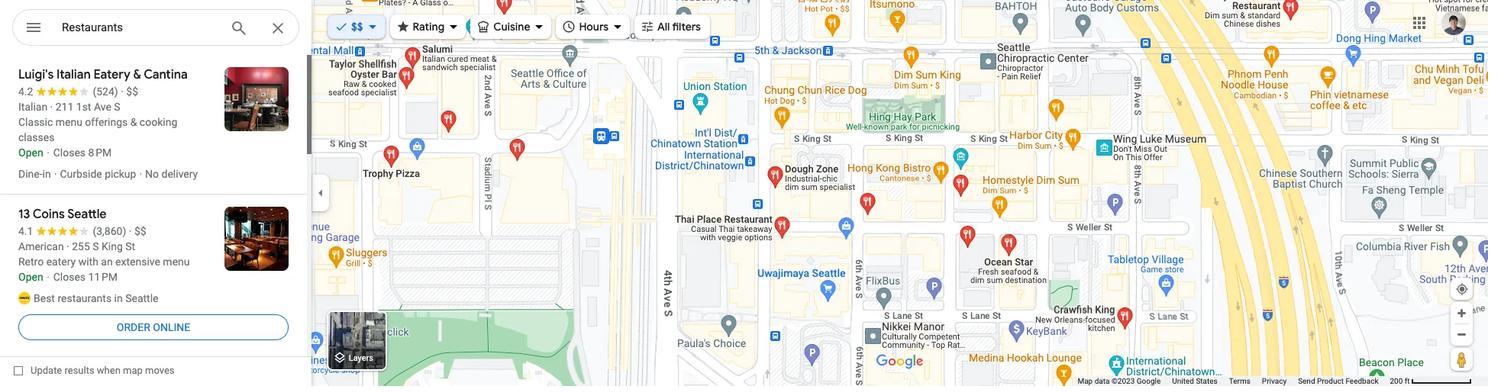 Task type: describe. For each thing, give the bounding box(es) containing it.
 search field
[[12, 9, 299, 49]]

zoom out image
[[1456, 329, 1468, 341]]

online
[[153, 321, 190, 334]]

when
[[97, 365, 121, 376]]

data
[[1095, 377, 1110, 386]]

ft
[[1405, 377, 1410, 386]]

google maps element
[[0, 0, 1488, 386]]

$$
[[351, 20, 363, 34]]


[[24, 17, 43, 38]]

map
[[1078, 377, 1093, 386]]

all filters button
[[635, 10, 710, 44]]

moves
[[145, 365, 175, 376]]

map
[[123, 365, 143, 376]]

show your location image
[[1455, 283, 1469, 296]]

rating
[[413, 20, 445, 34]]

cuisine
[[493, 20, 530, 34]]

results for restaurants feed
[[0, 55, 312, 358]]

privacy button
[[1262, 376, 1287, 386]]

states
[[1196, 377, 1218, 386]]

order
[[117, 321, 150, 334]]

200
[[1390, 377, 1403, 386]]

filters
[[672, 20, 701, 34]]

hours
[[579, 20, 609, 34]]

send product feedback
[[1298, 377, 1379, 386]]

cuisine button
[[471, 10, 552, 44]]

united
[[1172, 377, 1194, 386]]

©2023
[[1112, 377, 1135, 386]]

none field inside restaurants field
[[62, 18, 218, 37]]

Update results when map moves checkbox
[[14, 361, 175, 380]]

 button
[[12, 9, 55, 49]]

$$ button
[[328, 10, 385, 44]]



Task type: vqa. For each thing, say whether or not it's contained in the screenshot.
Show Your Location icon
yes



Task type: locate. For each thing, give the bounding box(es) containing it.
privacy
[[1262, 377, 1287, 386]]

terms
[[1229, 377, 1251, 386]]

footer containing map data ©2023 google
[[1078, 376, 1390, 386]]

all filters
[[658, 20, 701, 34]]

hours button
[[556, 10, 630, 44]]

footer
[[1078, 376, 1390, 386]]

all
[[658, 20, 670, 34]]

product
[[1317, 377, 1344, 386]]

order online
[[117, 321, 190, 334]]

zoom in image
[[1456, 308, 1468, 319]]

200 ft
[[1390, 377, 1410, 386]]

send
[[1298, 377, 1315, 386]]

google
[[1137, 377, 1161, 386]]

collapse side panel image
[[312, 185, 329, 202]]

united states
[[1172, 377, 1218, 386]]

map data ©2023 google
[[1078, 377, 1161, 386]]

order online link
[[18, 309, 289, 346]]

update results when map moves
[[31, 365, 175, 376]]

Restaurants field
[[12, 9, 299, 47]]

update
[[31, 365, 62, 376]]

footer inside google maps element
[[1078, 376, 1390, 386]]

200 ft button
[[1390, 377, 1472, 386]]

feedback
[[1346, 377, 1379, 386]]

show street view coverage image
[[1451, 348, 1473, 371]]

send product feedback button
[[1298, 376, 1379, 386]]

layers
[[349, 354, 373, 364]]

None field
[[62, 18, 218, 37]]

rating button
[[390, 10, 466, 44]]

results
[[65, 365, 94, 376]]

united states button
[[1172, 376, 1218, 386]]

terms button
[[1229, 376, 1251, 386]]



